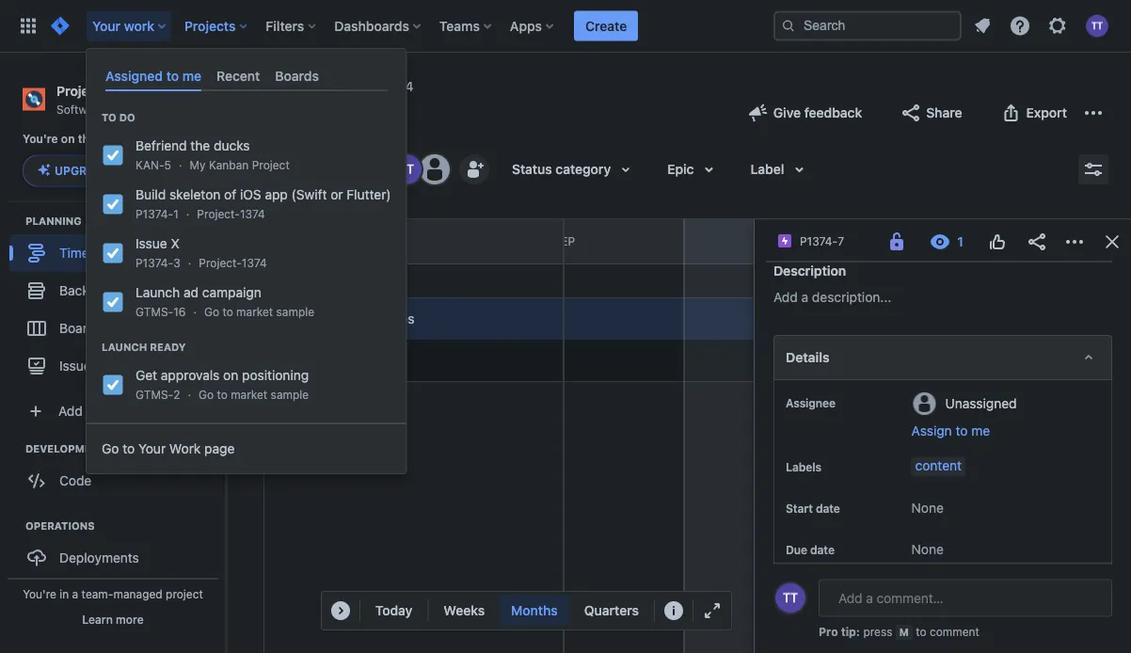 Task type: describe. For each thing, give the bounding box(es) containing it.
due date pin to top. only you can see pinned fields. image
[[839, 542, 854, 557]]

project- inside the "project-1374 software project"
[[56, 83, 107, 98]]

0 vertical spatial on
[[61, 132, 75, 146]]

p1374-7
[[800, 234, 844, 247]]

7 for p1374-7 epicnes
[[352, 311, 359, 327]]

to inside assign to me button
[[956, 423, 968, 439]]

me for assigned to me
[[182, 68, 202, 83]]

gtms- for get
[[136, 388, 173, 401]]

quarters button
[[573, 596, 650, 626]]

Search timeline text field
[[265, 152, 352, 186]]

copy link to issue image
[[841, 233, 856, 248]]

today button
[[364, 596, 424, 626]]

timeline inside planning group
[[59, 245, 110, 260]]

deployments
[[59, 550, 139, 565]]

profile image of terry turtle image
[[776, 583, 806, 613]]

start
[[786, 502, 813, 515]]

sample for get approvals on positioning
[[271, 388, 309, 401]]

due date
[[786, 543, 835, 556]]

backlog
[[59, 282, 108, 298]]

go for approvals
[[199, 388, 214, 401]]

press
[[864, 625, 893, 639]]

unassigned
[[946, 395, 1017, 411]]

terry turtle image
[[392, 154, 422, 184]]

ducks
[[214, 138, 250, 154]]

2 none from the top
[[912, 542, 944, 557]]

vote options: no one has voted for this issue yet. image
[[987, 231, 1009, 253]]

to do
[[102, 112, 135, 124]]

project- inside project-1374 link
[[336, 79, 385, 94]]

tip:
[[841, 625, 860, 639]]

status category button
[[501, 154, 649, 184]]

ready
[[150, 341, 186, 354]]

p1374-3
[[136, 256, 180, 269]]

p1374 sprint 1
[[827, 274, 902, 287]]

gtms-16
[[136, 305, 186, 318]]

skeleton
[[169, 187, 221, 203]]

close image
[[1101, 231, 1124, 253]]

help image
[[1009, 15, 1032, 37]]

issues link
[[9, 347, 216, 384]]

launch ready
[[102, 341, 186, 354]]

upgrade
[[55, 164, 110, 177]]

1374 inside the "project-1374 software project"
[[107, 83, 138, 98]]

ios
[[240, 187, 261, 203]]

assign to me button
[[912, 422, 1093, 441]]

feedback
[[805, 105, 862, 120]]

7 for p1374-7
[[838, 234, 844, 247]]

me for assign to me
[[972, 423, 990, 439]]

projects button
[[179, 11, 255, 41]]

campaign
[[202, 285, 261, 300]]

status category
[[512, 161, 611, 177]]

date for due date
[[810, 543, 835, 556]]

add for add a description...
[[774, 289, 798, 305]]

build skeleton of ios app (swift or flutter)
[[136, 187, 391, 203]]

plan
[[126, 132, 150, 146]]

board link
[[9, 309, 216, 347]]

launch
[[102, 341, 147, 354]]

ad
[[184, 285, 199, 300]]

comment
[[930, 625, 980, 639]]

you're on the free plan
[[23, 132, 150, 146]]

projects for projects link at the top of page
[[264, 79, 313, 94]]

assigned
[[105, 68, 163, 83]]

create for create
[[586, 18, 627, 33]]

tab list containing assigned to me
[[98, 60, 395, 91]]

project- up campaign
[[199, 256, 242, 269]]

operations image
[[3, 514, 25, 537]]

due
[[786, 543, 808, 556]]

1 horizontal spatial project
[[166, 587, 203, 601]]

share image
[[900, 102, 923, 124]]

build
[[136, 187, 166, 203]]

or
[[331, 187, 343, 203]]

apps
[[510, 18, 542, 33]]

3
[[173, 256, 180, 269]]

months button
[[500, 596, 569, 626]]

app
[[265, 187, 288, 203]]

share image
[[1026, 231, 1049, 253]]

epic inside button
[[350, 353, 377, 368]]

details element
[[774, 335, 1113, 380]]

p1374-7 epicnes
[[309, 311, 415, 327]]

your inside dropdown button
[[92, 18, 121, 33]]

epic button
[[656, 154, 732, 184]]

0 vertical spatial timeline
[[264, 100, 346, 126]]

legend image
[[663, 600, 685, 622]]

project-1374 for issue x
[[199, 256, 267, 269]]

dashboards button
[[329, 11, 428, 41]]

assign
[[912, 423, 952, 439]]

market for campaign
[[236, 305, 273, 318]]

assign to me
[[912, 423, 990, 439]]

market for on
[[231, 388, 268, 401]]

1 horizontal spatial the
[[191, 138, 210, 154]]

months
[[511, 603, 558, 618]]

m
[[900, 626, 909, 639]]

planning image
[[3, 209, 25, 232]]

projects for projects popup button
[[184, 18, 236, 33]]

get
[[136, 368, 157, 383]]

0 horizontal spatial 1
[[173, 207, 179, 220]]

0 vertical spatial project-1374
[[336, 79, 414, 94]]

timeline link
[[9, 234, 216, 271]]

p1374- for p1374-3
[[136, 256, 173, 269]]

labels pin to top. only you can see pinned fields. image
[[825, 459, 840, 474]]

you're for you're in a team-managed project
[[23, 587, 56, 601]]

get approvals on positioning
[[136, 368, 309, 383]]

kan-
[[136, 158, 164, 172]]

search image
[[781, 18, 796, 33]]

primary element
[[11, 0, 774, 52]]

1374 down ios
[[240, 207, 265, 220]]

project inside the "project-1374 software project"
[[107, 102, 145, 116]]

go to market sample for on
[[199, 388, 309, 401]]

settings image
[[1047, 15, 1069, 37]]

epicnes
[[367, 311, 415, 327]]

add for add view
[[58, 403, 83, 418]]

p1374
[[827, 274, 859, 287]]

planning
[[25, 214, 82, 227]]

0 vertical spatial a
[[802, 289, 809, 305]]

dashboards
[[334, 18, 409, 33]]

enter full screen image
[[701, 600, 724, 622]]

2 vertical spatial go
[[102, 441, 119, 457]]

add view
[[58, 403, 114, 418]]

learn more button
[[82, 612, 144, 627]]

1 vertical spatial p1374-7 link
[[309, 310, 359, 329]]

project
[[252, 158, 290, 172]]

learn more
[[82, 613, 144, 626]]

to down get approvals on positioning
[[217, 388, 228, 401]]

label button
[[739, 154, 822, 184]]

add a description...
[[774, 289, 892, 305]]

1 none from the top
[[912, 500, 944, 516]]

Add a comment… field
[[819, 579, 1113, 617]]

issues
[[59, 358, 98, 373]]

1 horizontal spatial 1
[[897, 274, 902, 287]]

your profile and settings image
[[1086, 15, 1109, 37]]

view settings image
[[1082, 158, 1105, 181]]

category
[[556, 161, 611, 177]]

launch
[[136, 285, 180, 300]]

oct
[[797, 235, 820, 248]]



Task type: vqa. For each thing, say whether or not it's contained in the screenshot.
NONE
yes



Task type: locate. For each thing, give the bounding box(es) containing it.
0 vertical spatial your
[[92, 18, 121, 33]]

0 vertical spatial go to market sample
[[204, 305, 315, 318]]

1 vertical spatial a
[[72, 587, 78, 601]]

view
[[86, 403, 114, 418]]

p1374- down issue
[[136, 256, 173, 269]]

content
[[916, 458, 962, 473]]

give
[[774, 105, 801, 120]]

to right assign
[[956, 423, 968, 439]]

0 vertical spatial epic
[[668, 161, 694, 177]]

1 vertical spatial project
[[166, 587, 203, 601]]

code link
[[9, 462, 216, 499]]

1 vertical spatial add
[[58, 403, 83, 418]]

1 vertical spatial on
[[223, 368, 238, 383]]

your work
[[92, 18, 154, 33]]

go to your work page
[[102, 441, 235, 457]]

project-1374 up campaign
[[199, 256, 267, 269]]

tab list
[[98, 60, 395, 91]]

Search field
[[774, 11, 962, 41]]

1 horizontal spatial 7
[[838, 234, 844, 247]]

p1374-1
[[136, 207, 179, 220]]

0 horizontal spatial projects
[[184, 18, 236, 33]]

go to market sample down campaign
[[204, 305, 315, 318]]

project-1374 software project
[[56, 83, 145, 116]]

0 horizontal spatial timeline
[[59, 245, 110, 260]]

projects inside popup button
[[184, 18, 236, 33]]

the left free on the top of the page
[[78, 132, 96, 146]]

sep
[[554, 235, 575, 248]]

create epic button
[[275, 344, 552, 377]]

description...
[[812, 289, 892, 305]]

project- down of
[[197, 207, 240, 220]]

go down approvals
[[199, 388, 214, 401]]

do
[[119, 112, 135, 124]]

project-1374
[[336, 79, 414, 94], [197, 207, 265, 220], [199, 256, 267, 269]]

0 horizontal spatial create
[[305, 353, 347, 368]]

1 horizontal spatial add
[[774, 289, 798, 305]]

add
[[774, 289, 798, 305], [58, 403, 83, 418]]

1 horizontal spatial p1374-7 link
[[800, 231, 844, 251]]

1 vertical spatial create
[[305, 353, 347, 368]]

create for create epic
[[305, 353, 347, 368]]

you're left in
[[23, 587, 56, 601]]

on up the 'upgrade' button
[[61, 132, 75, 146]]

go to your work page link
[[87, 430, 406, 468]]

a right in
[[72, 587, 78, 601]]

1 vertical spatial your
[[138, 441, 166, 457]]

free
[[99, 132, 123, 146]]

1374 down primary element
[[385, 79, 414, 94]]

me left recent
[[182, 68, 202, 83]]

weeks button
[[432, 596, 496, 626]]

0 vertical spatial market
[[236, 305, 273, 318]]

projects up recent
[[184, 18, 236, 33]]

1374
[[385, 79, 414, 94], [107, 83, 138, 98], [240, 207, 265, 220], [242, 256, 267, 269]]

to right assigned
[[166, 68, 179, 83]]

you're for you're on the free plan
[[23, 132, 58, 146]]

learn
[[82, 613, 113, 626]]

0 vertical spatial go
[[204, 305, 219, 318]]

share button
[[889, 98, 974, 128]]

1 vertical spatial project-1374
[[197, 207, 265, 220]]

label
[[751, 161, 785, 177]]

development
[[25, 442, 106, 454]]

actions image
[[1064, 231, 1086, 253]]

project- down dashboards
[[336, 79, 385, 94]]

you're in a team-managed project
[[23, 587, 203, 601]]

status updates element
[[774, 633, 1113, 653]]

project- up software
[[56, 83, 107, 98]]

start date
[[786, 502, 840, 515]]

add inside dropdown button
[[58, 403, 83, 418]]

jira software image
[[49, 15, 72, 37], [49, 15, 72, 37]]

1 vertical spatial epic image
[[286, 312, 301, 327]]

0 vertical spatial gtms-
[[136, 305, 173, 318]]

1 horizontal spatial me
[[972, 423, 990, 439]]

me down 'unassigned'
[[972, 423, 990, 439]]

teams button
[[434, 11, 499, 41]]

epic left label
[[668, 161, 694, 177]]

add view button
[[11, 392, 215, 430]]

sample up create epic
[[276, 305, 315, 318]]

1 down skeleton
[[173, 207, 179, 220]]

share
[[926, 105, 963, 120]]

0 vertical spatial project
[[107, 102, 145, 116]]

managed
[[113, 587, 163, 601]]

0 vertical spatial add
[[774, 289, 798, 305]]

create right apps popup button
[[586, 18, 627, 33]]

gtms- down launch
[[136, 305, 173, 318]]

1374 up campaign
[[242, 256, 267, 269]]

apps button
[[504, 11, 561, 41]]

epic image
[[778, 234, 793, 249], [286, 312, 301, 327]]

none down the content link
[[912, 500, 944, 516]]

0 horizontal spatial p1374-7 link
[[309, 310, 359, 329]]

details
[[786, 350, 830, 365]]

kanban
[[209, 158, 249, 172]]

1374 up to do
[[107, 83, 138, 98]]

epic down p1374-7 epicnes at left
[[350, 353, 377, 368]]

befriend the ducks
[[136, 138, 250, 154]]

unassigned image
[[420, 154, 450, 184]]

to inside tab list
[[166, 68, 179, 83]]

0 vertical spatial epic image
[[778, 234, 793, 249]]

go to market sample
[[204, 305, 315, 318], [199, 388, 309, 401]]

0 horizontal spatial me
[[182, 68, 202, 83]]

the
[[78, 132, 96, 146], [191, 138, 210, 154]]

0 vertical spatial projects
[[184, 18, 236, 33]]

to up code link
[[123, 441, 135, 457]]

pro
[[819, 625, 838, 639]]

to right m
[[916, 625, 927, 639]]

the up my
[[191, 138, 210, 154]]

projects right recent
[[264, 79, 313, 94]]

me inside assign to me button
[[972, 423, 990, 439]]

p1374- left copy link to issue icon
[[800, 234, 838, 247]]

(swift
[[291, 187, 327, 203]]

date for start date
[[816, 502, 840, 515]]

create inside primary element
[[586, 18, 627, 33]]

1 vertical spatial 1
[[897, 274, 902, 287]]

0 vertical spatial date
[[816, 502, 840, 515]]

1 you're from the top
[[23, 132, 58, 146]]

p1374-7 link up description
[[800, 231, 844, 251]]

on right approvals
[[223, 368, 238, 383]]

0 horizontal spatial on
[[61, 132, 75, 146]]

0 vertical spatial you're
[[23, 132, 58, 146]]

1 vertical spatial epic
[[350, 353, 377, 368]]

0 vertical spatial none
[[912, 500, 944, 516]]

none up the add a comment… field
[[912, 542, 944, 557]]

pro tip: press m to comment
[[819, 625, 980, 639]]

a down description
[[802, 289, 809, 305]]

0 vertical spatial 7
[[838, 234, 844, 247]]

your work button
[[87, 11, 173, 41]]

0 horizontal spatial epic
[[350, 353, 377, 368]]

1 horizontal spatial on
[[223, 368, 238, 383]]

p1374- for p1374-1
[[136, 207, 173, 220]]

development group
[[9, 441, 225, 505]]

date
[[816, 502, 840, 515], [810, 543, 835, 556]]

date left 'due date pin to top. only you can see pinned fields.' image
[[810, 543, 835, 556]]

epic inside dropdown button
[[668, 161, 694, 177]]

timeline up backlog
[[59, 245, 110, 260]]

of
[[224, 187, 236, 203]]

1 vertical spatial timeline
[[59, 245, 110, 260]]

work
[[169, 441, 201, 457]]

7
[[838, 234, 844, 247], [352, 311, 359, 327]]

2 you're from the top
[[23, 587, 56, 601]]

assignee
[[786, 396, 836, 409]]

project-1374 for build skeleton of ios app (swift or flutter)
[[197, 207, 265, 220]]

p1374- for p1374-7
[[800, 234, 838, 247]]

0 horizontal spatial add
[[58, 403, 83, 418]]

my kanban project
[[190, 158, 290, 172]]

code
[[59, 472, 92, 488]]

status
[[512, 161, 552, 177]]

1 gtms- from the top
[[136, 305, 173, 318]]

0 horizontal spatial project
[[107, 102, 145, 116]]

project right managed
[[166, 587, 203, 601]]

1 right sprint
[[897, 274, 902, 287]]

create down p1374-7 epicnes at left
[[305, 353, 347, 368]]

p1374- up create epic
[[309, 311, 352, 327]]

your
[[92, 18, 121, 33], [138, 441, 166, 457]]

p1374- down build
[[136, 207, 173, 220]]

project
[[107, 102, 145, 116], [166, 587, 203, 601]]

add people image
[[463, 158, 486, 181]]

2 vertical spatial project-1374
[[199, 256, 267, 269]]

1 horizontal spatial create
[[586, 18, 627, 33]]

7 left epicnes
[[352, 311, 359, 327]]

0 horizontal spatial a
[[72, 587, 78, 601]]

date right start
[[816, 502, 840, 515]]

p1374-7 link
[[800, 231, 844, 251], [309, 310, 359, 329]]

export icon image
[[1000, 102, 1023, 124]]

0 horizontal spatial epic image
[[286, 312, 301, 327]]

0 vertical spatial create
[[586, 18, 627, 33]]

market down positioning
[[231, 388, 268, 401]]

1 vertical spatial me
[[972, 423, 990, 439]]

1 vertical spatial market
[[231, 388, 268, 401]]

project-1374 down of
[[197, 207, 265, 220]]

planning group
[[9, 213, 225, 390]]

7 right oct
[[838, 234, 844, 247]]

timeline down projects link at the top of page
[[264, 100, 346, 126]]

p1374- for p1374-7 epicnes
[[309, 311, 352, 327]]

boards
[[275, 68, 319, 83]]

1 vertical spatial 7
[[352, 311, 359, 327]]

go
[[204, 305, 219, 318], [199, 388, 214, 401], [102, 441, 119, 457]]

add down description
[[774, 289, 798, 305]]

banner containing your work
[[0, 0, 1131, 53]]

1 horizontal spatial projects
[[264, 79, 313, 94]]

banner
[[0, 0, 1131, 53]]

work
[[124, 18, 154, 33]]

projects
[[184, 18, 236, 33], [264, 79, 313, 94]]

launch ad campaign
[[136, 285, 261, 300]]

appswitcher icon image
[[17, 15, 40, 37]]

gtms- down "get" on the bottom left
[[136, 388, 173, 401]]

to down campaign
[[222, 305, 233, 318]]

go to market sample for campaign
[[204, 305, 315, 318]]

0 horizontal spatial 7
[[352, 311, 359, 327]]

1 vertical spatial sample
[[271, 388, 309, 401]]

approvals
[[161, 368, 220, 383]]

go down launch ad campaign
[[204, 305, 219, 318]]

go for ad
[[204, 305, 219, 318]]

you're up the 'upgrade' button
[[23, 132, 58, 146]]

go up code link
[[102, 441, 119, 457]]

page
[[204, 441, 235, 457]]

my
[[190, 158, 206, 172]]

assignee pin to top. only you can see pinned fields. image
[[840, 395, 855, 410]]

1 vertical spatial gtms-
[[136, 388, 173, 401]]

1 vertical spatial none
[[912, 542, 944, 557]]

gtms- for launch
[[136, 305, 173, 318]]

epic image left oct
[[778, 234, 793, 249]]

1
[[173, 207, 179, 220], [897, 274, 902, 287]]

0 vertical spatial 1
[[173, 207, 179, 220]]

16
[[173, 305, 186, 318]]

1 horizontal spatial a
[[802, 289, 809, 305]]

assigned to me
[[105, 68, 202, 83]]

1 horizontal spatial timeline
[[264, 100, 346, 126]]

go to market sample down positioning
[[199, 388, 309, 401]]

create
[[586, 18, 627, 33], [305, 353, 347, 368]]

filters button
[[260, 11, 323, 41]]

to left do
[[102, 112, 117, 124]]

1 horizontal spatial epic
[[668, 161, 694, 177]]

sample for launch ad campaign
[[276, 305, 315, 318]]

notifications image
[[971, 15, 994, 37]]

project-1374 down dashboards dropdown button
[[336, 79, 414, 94]]

0 horizontal spatial your
[[92, 18, 121, 33]]

1 vertical spatial go
[[199, 388, 214, 401]]

sample down positioning
[[271, 388, 309, 401]]

gtms-2
[[136, 388, 180, 401]]

project up the plan
[[107, 102, 145, 116]]

sprint
[[862, 274, 894, 287]]

more
[[116, 613, 144, 626]]

team-
[[82, 587, 113, 601]]

market
[[236, 305, 273, 318], [231, 388, 268, 401]]

1 vertical spatial date
[[810, 543, 835, 556]]

1 vertical spatial go to market sample
[[199, 388, 309, 401]]

to inside go to your work page link
[[123, 441, 135, 457]]

filters
[[266, 18, 304, 33]]

add left view on the bottom left of page
[[58, 403, 83, 418]]

1 vertical spatial projects
[[264, 79, 313, 94]]

1 horizontal spatial epic image
[[778, 234, 793, 249]]

market down campaign
[[236, 305, 273, 318]]

operations group
[[9, 518, 225, 582]]

0 horizontal spatial the
[[78, 132, 96, 146]]

1 vertical spatial you're
[[23, 587, 56, 601]]

p1374-7 link up create epic
[[309, 310, 359, 329]]

none
[[912, 500, 944, 516], [912, 542, 944, 557]]

epic
[[668, 161, 694, 177], [350, 353, 377, 368]]

0 vertical spatial sample
[[276, 305, 315, 318]]

0 vertical spatial p1374-7 link
[[800, 231, 844, 251]]

1 horizontal spatial your
[[138, 441, 166, 457]]

quarters
[[584, 603, 639, 618]]

0 vertical spatial me
[[182, 68, 202, 83]]

2 gtms- from the top
[[136, 388, 173, 401]]

epic image up positioning
[[286, 312, 301, 327]]

development image
[[3, 437, 25, 460]]

kan-5
[[136, 158, 171, 172]]

a
[[802, 289, 809, 305], [72, 587, 78, 601]]

create epic
[[305, 353, 377, 368]]



